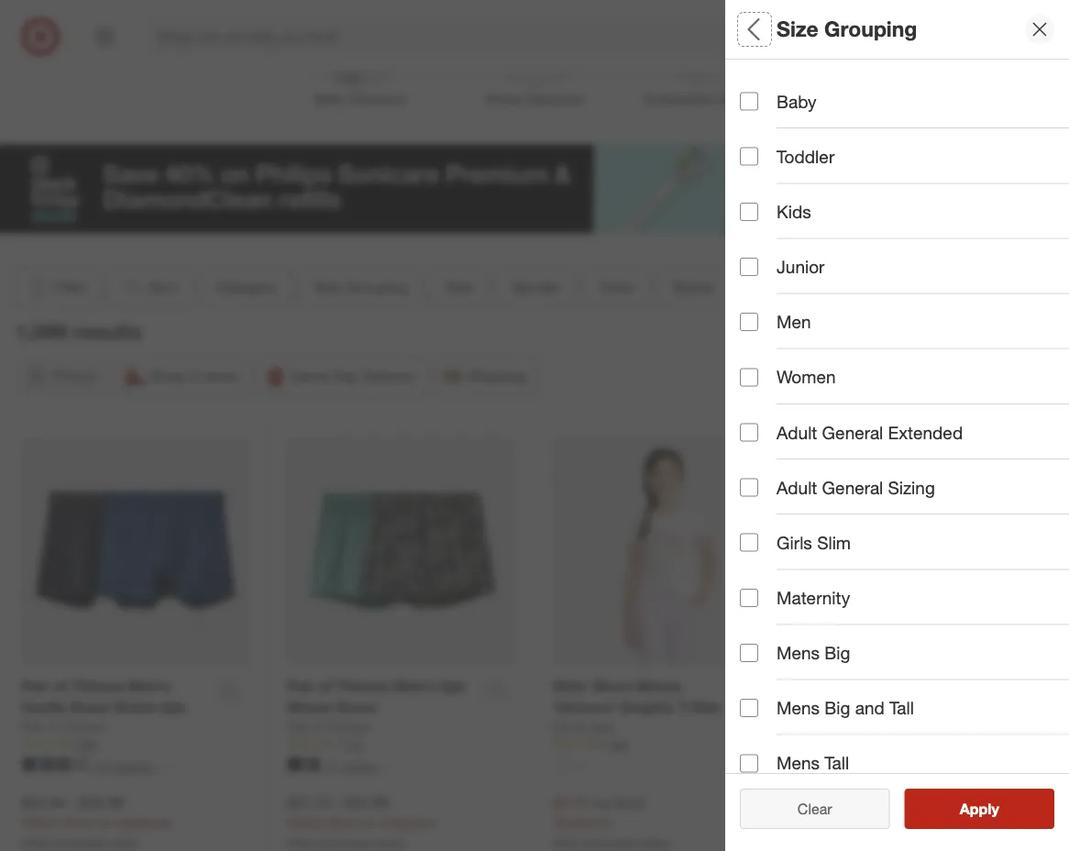 Task type: locate. For each thing, give the bounding box(es) containing it.
- inside girls' rainbow short sleeve graphic t-shirt - cat & jack™ bright pink
[[978, 699, 984, 717]]

select for $22.94 - $26.99
[[22, 814, 58, 830]]

when inside the $21.24 - $24.99 select items on clearance when purchased online
[[287, 836, 316, 850]]

pair of thieves link down the hustle on the bottom left of page
[[22, 718, 106, 736]]

1 horizontal spatial $5.10
[[818, 794, 854, 812]]

Women checkbox
[[740, 368, 758, 386]]

t- up bright
[[927, 699, 940, 717]]

items inside the $21.24 - $24.99 select items on clearance when purchased online
[[327, 814, 358, 830]]

-
[[730, 698, 736, 716], [978, 699, 984, 717], [70, 793, 75, 811], [335, 793, 341, 811]]

accessories
[[643, 90, 713, 106]]

clear down mens tall
[[798, 800, 832, 818]]

thieves for 'pair of thieves' link corresponding to woven
[[327, 719, 371, 735]]

1 vertical spatial results
[[971, 800, 1019, 818]]

2 mens from the top
[[777, 697, 820, 719]]

- up pink
[[978, 699, 984, 717]]

price button down extended
[[740, 445, 1069, 509]]

when for $21.24 - $24.99
[[287, 836, 316, 850]]

girls' inside girls' short sleeve 'unicorn' graphic t-shirt - cat & jack™ white
[[553, 677, 589, 695]]

1 vertical spatial 2pk
[[160, 698, 186, 716]]

women
[[777, 367, 836, 388]]

clearance for baby clearance
[[348, 90, 406, 106]]

cat & jack link
[[553, 718, 615, 736], [818, 719, 880, 737]]

1 horizontal spatial on
[[362, 814, 376, 830]]

day
[[333, 367, 358, 385]]

mens down fpo/apo
[[777, 697, 820, 719]]

shirt for short
[[940, 699, 974, 717]]

big left and
[[825, 697, 851, 719]]

men's inside pair of thieves men's 2pk woven boxer
[[394, 677, 436, 695]]

$5.10 reg $6.00 clearance when purchased online
[[553, 793, 669, 850]]

purchased down $26.99
[[53, 836, 106, 850]]

- left mens big and tall checkbox on the right of page
[[730, 698, 736, 716]]

of inside all filters dialog
[[869, 718, 884, 739]]

1 horizontal spatial online
[[374, 836, 404, 850]]

when inside $22.94 - $26.99 select items on clearance when purchased online
[[22, 836, 50, 850]]

shirt up pink
[[940, 699, 974, 717]]

0 horizontal spatial items
[[61, 814, 93, 830]]

on down $26.99
[[96, 814, 111, 830]]

items for $24.99
[[327, 814, 358, 830]]

sleeve up white
[[636, 677, 681, 695]]

2 purchased from the left
[[319, 836, 371, 850]]

thieves for pair of thieves men's 2pk woven boxer link
[[337, 677, 390, 695]]

cat & jack link down mens big and tall
[[818, 719, 880, 737]]

grouping
[[824, 16, 917, 42], [779, 143, 856, 164], [346, 278, 407, 296]]

0 vertical spatial sleeve
[[636, 677, 681, 695]]

on inside the $21.24 - $24.99 select items on clearance when purchased online
[[362, 814, 376, 830]]

1 clearance from the left
[[114, 814, 170, 830]]

size
[[777, 16, 819, 42], [740, 143, 775, 164], [740, 207, 775, 228], [314, 278, 342, 296], [446, 278, 473, 296]]

$5.10 for $5.10 reg $6.00 clearance when purchased online
[[553, 793, 588, 811]]

mens for mens big
[[777, 642, 820, 663]]

1 horizontal spatial sleeve
[[818, 699, 864, 717]]

1 horizontal spatial brand
[[740, 399, 790, 421]]

0 horizontal spatial boxer
[[70, 698, 111, 716]]

general down adult general extended
[[822, 477, 883, 498]]

3 online from the left
[[640, 836, 669, 850]]

of down the hustle on the bottom left of page
[[47, 719, 58, 735]]

on inside $22.94 - $26.99 select items on clearance when purchased online
[[96, 814, 111, 830]]

boxer
[[70, 698, 111, 716], [337, 698, 378, 716]]

all
[[827, 800, 842, 818]]

Kids checkbox
[[740, 203, 758, 221]]

2 items from the left
[[327, 814, 358, 830]]

263 link
[[553, 736, 781, 752]]

jack™ down 'unicorn'
[[595, 719, 636, 737]]

0 vertical spatial price
[[752, 278, 785, 296]]

cat & jack link down 'unicorn'
[[553, 718, 615, 736]]

discount button down sizing
[[740, 509, 1069, 573]]

694
[[78, 737, 97, 751]]

1 when from the left
[[22, 836, 50, 850]]

big down rating at bottom right
[[825, 642, 851, 663]]

- inside the $21.24 - $24.99 select items on clearance when purchased online
[[335, 793, 341, 811]]

pair of thieves down the hustle on the bottom left of page
[[22, 719, 106, 735]]

fpo/apo button
[[740, 637, 1069, 702]]

$5.10 for $5.10
[[818, 794, 854, 812]]

pair of thieves men's hustle boxer briefs 2pk image
[[22, 436, 250, 665], [22, 436, 250, 665]]

clearance inside 'link'
[[526, 90, 584, 106]]

discount
[[824, 278, 882, 296], [740, 528, 814, 549]]

1 horizontal spatial pair of thieves link
[[287, 718, 371, 736]]

1 horizontal spatial category
[[740, 79, 816, 100]]

1 horizontal spatial purchased
[[319, 836, 371, 850]]

graphic up white
[[620, 698, 675, 716]]

pair up the hustle on the bottom left of page
[[22, 677, 49, 695]]

2 vertical spatial mens
[[777, 753, 820, 774]]

0 vertical spatial results
[[73, 319, 141, 344]]

girls' for girls' rainbow short sleeve graphic t-shirt - cat & jack™ bright pink
[[818, 678, 854, 696]]

graphic
[[620, 698, 675, 716], [868, 699, 923, 717]]

& inside girls' short sleeve 'unicorn' graphic t-shirt - cat & jack™ white
[[581, 719, 591, 737]]

filters
[[771, 16, 828, 42]]

men's for boxer
[[394, 677, 436, 695]]

clearance down $24.99
[[380, 814, 436, 830]]

pair down the hustle on the bottom left of page
[[22, 719, 44, 735]]

pair of thieves men's 2pk woven boxer link
[[287, 676, 473, 718]]

694 link
[[22, 736, 250, 752]]

1 horizontal spatial color button
[[740, 316, 1069, 381]]

sleeve inside girls' rainbow short sleeve graphic t-shirt - cat & jack™ bright pink
[[818, 699, 864, 717]]

girls' up 'unicorn'
[[553, 677, 589, 695]]

short inside girls' rainbow short sleeve graphic t-shirt - cat & jack™ bright pink
[[924, 678, 962, 696]]

select inside $22.94 - $26.99 select items on clearance when purchased online
[[22, 814, 58, 830]]

0 horizontal spatial category
[[215, 278, 276, 296]]

0 vertical spatial adult
[[777, 422, 817, 443]]

graphic for bright
[[868, 699, 923, 717]]

purchased down reg
[[584, 836, 637, 850]]

shirt left mens big and tall checkbox on the right of page
[[692, 698, 726, 716]]

jack down and
[[853, 719, 880, 736]]

2 clear from the left
[[798, 800, 832, 818]]

results inside button
[[971, 800, 1019, 818]]

1 vertical spatial color
[[740, 335, 785, 356]]

pair down woven
[[287, 719, 309, 735]]

adult right adult general extended option
[[777, 422, 817, 443]]

1 vertical spatial general
[[822, 477, 883, 498]]

1 items from the left
[[61, 814, 93, 830]]

0 horizontal spatial pair of thieves
[[22, 719, 106, 735]]

shoes
[[486, 90, 522, 106]]

girls' up mens big and tall
[[818, 678, 854, 696]]

bright
[[905, 720, 948, 738]]

2 men's from the left
[[394, 677, 436, 695]]

baby clearance link
[[273, 0, 447, 108]]

jack
[[588, 719, 615, 735], [853, 719, 880, 736]]

1 horizontal spatial shirt
[[940, 699, 974, 717]]

category
[[740, 79, 816, 100], [215, 278, 276, 296]]

shipping
[[468, 367, 526, 385]]

0 horizontal spatial pair of thieves link
[[22, 718, 106, 736]]

pair of thieves link down woven
[[287, 718, 371, 736]]

mens
[[777, 642, 820, 663], [777, 697, 820, 719], [777, 753, 820, 774]]

items inside $22.94 - $26.99 select items on clearance when purchased online
[[61, 814, 93, 830]]

girls' short sleeve 'unicorn' graphic t-shirt - cat & jack™ white image
[[553, 436, 781, 665], [553, 436, 781, 665]]

girls' short sleeve 'unicorn' graphic t-shirt - cat & jack™ white link
[[553, 676, 738, 737]]

t- up white
[[679, 698, 692, 716]]

of up woven
[[319, 677, 332, 695]]

size grouping inside size grouping "dialog"
[[777, 16, 917, 42]]

1 horizontal spatial brand button
[[740, 381, 1069, 445]]

$5.10 down mens tall
[[818, 794, 854, 812]]

1 horizontal spatial color
[[740, 335, 785, 356]]

shirt inside girls' rainbow short sleeve graphic t-shirt - cat & jack™ bright pink
[[940, 699, 974, 717]]

select down $21.24
[[287, 814, 323, 830]]

pair for 'pair of thieves' link related to boxer
[[22, 719, 44, 735]]

thieves inside 'pair of thieves men's hustle boxer briefs 2pk'
[[71, 677, 124, 695]]

delivery
[[362, 367, 415, 385]]

0 horizontal spatial size grouping button
[[299, 267, 423, 308]]

short
[[593, 677, 632, 695], [924, 678, 962, 696]]

results right see
[[971, 800, 1019, 818]]

results for 1,096 results
[[73, 319, 141, 344]]

2 adult from the top
[[777, 477, 817, 498]]

0 horizontal spatial 2pk
[[160, 698, 186, 716]]

purchased inside the $21.24 - $24.99 select items on clearance when purchased online
[[319, 836, 371, 850]]

short up 'unicorn'
[[593, 677, 632, 695]]

adult general sizing
[[777, 477, 935, 498]]

purchased inside $22.94 - $26.99 select items on clearance when purchased online
[[53, 836, 106, 850]]

t- inside girls' rainbow short sleeve graphic t-shirt - cat & jack™ bright pink
[[927, 699, 940, 717]]

2 boxer from the left
[[337, 698, 378, 716]]

category button down search
[[740, 60, 1069, 124]]

2 online from the left
[[374, 836, 404, 850]]

1 vertical spatial big
[[825, 697, 851, 719]]

0 horizontal spatial gender button
[[496, 267, 577, 308]]

clear for clear all
[[788, 800, 823, 818]]

0 horizontal spatial color button
[[584, 267, 651, 308]]

sleeve
[[636, 677, 681, 695], [818, 699, 864, 717]]

mens right mens big checkbox
[[777, 642, 820, 663]]

thieves for 'pair of thieves' link related to boxer
[[62, 719, 106, 735]]

jack™ inside girls' rainbow short sleeve graphic t-shirt - cat & jack™ bright pink
[[861, 720, 901, 738]]

select inside the $21.24 - $24.99 select items on clearance when purchased online
[[287, 814, 323, 830]]

pair of thieves down woven
[[287, 719, 371, 735]]

graphic inside girls' short sleeve 'unicorn' graphic t-shirt - cat & jack™ white
[[620, 698, 675, 716]]

2pk up 112 link
[[440, 677, 465, 695]]

1 horizontal spatial gender button
[[740, 252, 1069, 316]]

1 select from the left
[[22, 814, 58, 830]]

2 clearance from the left
[[380, 814, 436, 830]]

baby
[[315, 90, 344, 106], [777, 91, 817, 112]]

price inside all filters dialog
[[740, 464, 783, 485]]

cat & jack down mens big and tall
[[818, 719, 880, 736]]

clear inside button
[[788, 800, 823, 818]]

0 horizontal spatial gender
[[512, 278, 561, 296]]

0 horizontal spatial baby
[[315, 90, 344, 106]]

1 horizontal spatial 2pk
[[440, 677, 465, 695]]

- left $24.99
[[335, 793, 341, 811]]

men's inside 'pair of thieves men's hustle boxer briefs 2pk'
[[128, 677, 170, 695]]

purchased
[[53, 836, 106, 850], [319, 836, 371, 850], [584, 836, 637, 850]]

brand button up sizing
[[740, 381, 1069, 445]]

results for see results
[[971, 800, 1019, 818]]

t- for short
[[927, 699, 940, 717]]

1 horizontal spatial girls'
[[818, 678, 854, 696]]

results
[[73, 319, 141, 344], [971, 800, 1019, 818]]

price down adult general extended option
[[740, 464, 783, 485]]

men's up briefs
[[128, 677, 170, 695]]

Mens Tall checkbox
[[740, 754, 758, 772]]

cat & jack down 'unicorn'
[[553, 719, 615, 735]]

junior
[[777, 256, 825, 277]]

1 horizontal spatial baby
[[777, 91, 817, 112]]

sleeve up out
[[818, 699, 864, 717]]

select down $22.94
[[22, 814, 58, 830]]

1 horizontal spatial t-
[[927, 699, 940, 717]]

pair inside pair of thieves men's 2pk woven boxer
[[287, 677, 315, 695]]

0 horizontal spatial online
[[109, 836, 138, 850]]

$6.00 right reg
[[614, 795, 646, 811]]

0 horizontal spatial results
[[73, 319, 141, 344]]

0 vertical spatial general
[[822, 422, 883, 443]]

Adult General Sizing checkbox
[[740, 478, 758, 497]]

1 on from the left
[[96, 814, 111, 830]]

thieves inside pair of thieves men's 2pk woven boxer
[[337, 677, 390, 695]]

grouping inside "dialog"
[[824, 16, 917, 42]]

1 vertical spatial price
[[740, 464, 783, 485]]

clearance inside the $21.24 - $24.99 select items on clearance when purchased online
[[380, 814, 436, 830]]

Mens Big and Tall checkbox
[[740, 699, 758, 717]]

Adult General Extended checkbox
[[740, 423, 758, 441]]

0 horizontal spatial $5.10
[[553, 793, 588, 811]]

1 general from the top
[[822, 422, 883, 443]]

items for $26.99
[[61, 814, 93, 830]]

jack™ for sleeve
[[861, 720, 901, 738]]

2 when from the left
[[287, 836, 316, 850]]

pair of thieves men's 2pk woven boxer
[[287, 677, 465, 716]]

$5.10
[[553, 793, 588, 811], [818, 794, 854, 812]]

discount button up the men
[[808, 267, 897, 308]]

$6.00
[[614, 795, 646, 811], [880, 796, 911, 812]]

of up the hustle on the bottom left of page
[[53, 677, 67, 695]]

pair
[[22, 677, 49, 695], [287, 677, 315, 695], [22, 719, 44, 735], [287, 719, 309, 735]]

1 online from the left
[[109, 836, 138, 850]]

mens for mens tall
[[777, 753, 820, 774]]

1 boxer from the left
[[70, 698, 111, 716]]

price down junior checkbox
[[752, 278, 785, 296]]

mens down include
[[777, 753, 820, 774]]

boxer up 112
[[337, 698, 378, 716]]

adult
[[777, 422, 817, 443], [777, 477, 817, 498]]

shop in store button
[[116, 356, 249, 396]]

1 adult from the top
[[777, 422, 817, 443]]

gender
[[740, 271, 801, 292], [512, 278, 561, 296]]

1 horizontal spatial items
[[327, 814, 358, 830]]

graphic down 'rainbow' at the right of page
[[868, 699, 923, 717]]

1 horizontal spatial jack
[[853, 719, 880, 736]]

0 horizontal spatial category button
[[200, 267, 292, 308]]

purchased inside $5.10 reg $6.00 clearance when purchased online
[[584, 836, 637, 850]]

0 horizontal spatial men's
[[128, 677, 170, 695]]

1 horizontal spatial short
[[924, 678, 962, 696]]

1 horizontal spatial men's
[[394, 677, 436, 695]]

2 horizontal spatial purchased
[[584, 836, 637, 850]]

0 vertical spatial color
[[600, 278, 635, 296]]

0 vertical spatial mens
[[777, 642, 820, 663]]

items down $26.99
[[61, 814, 93, 830]]

tall down 'rainbow' at the right of page
[[890, 697, 914, 719]]

pair for 'pair of thieves' link corresponding to woven
[[287, 719, 309, 735]]

1 vertical spatial grouping
[[779, 143, 856, 164]]

and
[[855, 697, 885, 719]]

112 link
[[287, 736, 516, 752]]

online inside $5.10 reg $6.00 clearance when purchased online
[[640, 836, 669, 850]]

clearance inside 'link'
[[717, 90, 775, 106]]

big for mens big
[[825, 642, 851, 663]]

clearance down $26.99
[[114, 814, 170, 830]]

category down all filters
[[740, 79, 816, 100]]

1 vertical spatial size grouping
[[740, 143, 856, 164]]

baby clearance
[[315, 90, 406, 106]]

results up pickup
[[73, 319, 141, 344]]

t- inside girls' short sleeve 'unicorn' graphic t-shirt - cat & jack™ white
[[679, 698, 692, 716]]

1 vertical spatial discount button
[[740, 509, 1069, 573]]

girls'
[[553, 677, 589, 695], [818, 678, 854, 696]]

cat
[[553, 719, 573, 735], [553, 719, 577, 737], [818, 719, 838, 736], [818, 720, 842, 738]]

1 horizontal spatial pair of thieves
[[287, 719, 371, 735]]

0 vertical spatial category button
[[740, 60, 1069, 124]]

3 when from the left
[[553, 836, 581, 850]]

$5.10 inside $5.10 reg $6.00 clearance when purchased online
[[553, 793, 588, 811]]

1 purchased from the left
[[53, 836, 106, 850]]

0 vertical spatial discount
[[824, 278, 882, 296]]

category right the "sort"
[[215, 278, 276, 296]]

0 horizontal spatial tall
[[825, 753, 849, 774]]

1 horizontal spatial clearance
[[380, 814, 436, 830]]

on down $24.99
[[362, 814, 376, 830]]

1 clear from the left
[[788, 800, 823, 818]]

0 vertical spatial tall
[[890, 697, 914, 719]]

jack for 'unicorn'
[[588, 719, 615, 735]]

clear left all at the bottom right
[[788, 800, 823, 818]]

2 vertical spatial grouping
[[346, 278, 407, 296]]

brand inside all filters dialog
[[740, 399, 790, 421]]

short up bright
[[924, 678, 962, 696]]

0 horizontal spatial discount
[[740, 528, 814, 549]]

online
[[109, 836, 138, 850], [374, 836, 404, 850], [640, 836, 669, 850]]

0 vertical spatial size grouping
[[777, 16, 917, 42]]

$26.99
[[79, 793, 123, 811]]

of
[[53, 677, 67, 695], [319, 677, 332, 695], [869, 718, 884, 739], [47, 719, 58, 735], [313, 719, 324, 735]]

0 horizontal spatial clearance
[[114, 814, 170, 830]]

0 horizontal spatial short
[[593, 677, 632, 695]]

jack up 263
[[588, 719, 615, 735]]

3 mens from the top
[[777, 753, 820, 774]]

3 purchased from the left
[[584, 836, 637, 850]]

cat & jack link for 'unicorn'
[[553, 718, 615, 736]]

girls' rainbow short sleeve graphic t-shirt - cat & jack™ bright pink image
[[818, 436, 1048, 666], [818, 436, 1048, 666]]

thieves
[[71, 677, 124, 695], [337, 677, 390, 695], [62, 719, 106, 735], [327, 719, 371, 735]]

discount left slim
[[740, 528, 814, 549]]

online inside $22.94 - $26.99 select items on clearance when purchased online
[[109, 836, 138, 850]]

1 vertical spatial size button
[[430, 267, 489, 308]]

adult for adult general extended
[[777, 422, 817, 443]]

clear inside button
[[798, 800, 832, 818]]

1 horizontal spatial gender
[[740, 271, 801, 292]]

on for $22.94 - $26.99
[[96, 814, 111, 830]]

short inside girls' short sleeve 'unicorn' graphic t-shirt - cat & jack™ white
[[593, 677, 632, 695]]

price button up 'men' checkbox at right
[[736, 267, 801, 308]]

pair inside 'pair of thieves men's hustle boxer briefs 2pk'
[[22, 677, 49, 695]]

pickup
[[52, 367, 97, 385]]

0 horizontal spatial girls'
[[553, 677, 589, 695]]

items down $24.99
[[327, 814, 358, 830]]

jack™ for 'unicorn'
[[595, 719, 636, 737]]

1 vertical spatial color button
[[740, 316, 1069, 381]]

jack™ inside girls' short sleeve 'unicorn' graphic t-shirt - cat & jack™ white
[[595, 719, 636, 737]]

tall down out
[[825, 753, 849, 774]]

1 pair of thieves from the left
[[22, 719, 106, 735]]

2 general from the top
[[822, 477, 883, 498]]

select
[[22, 814, 58, 830], [287, 814, 323, 830]]

brand button left junior checkbox
[[658, 267, 729, 308]]

clear for clear
[[798, 800, 832, 818]]

1 men's from the left
[[128, 677, 170, 695]]

of right out
[[869, 718, 884, 739]]

0 horizontal spatial jack™
[[595, 719, 636, 737]]

1 horizontal spatial select
[[287, 814, 323, 830]]

2 on from the left
[[362, 814, 376, 830]]

0 vertical spatial 2pk
[[440, 677, 465, 695]]

1 horizontal spatial cat & jack link
[[818, 719, 880, 737]]

general up adult general sizing
[[822, 422, 883, 443]]

pair of thieves link for boxer
[[22, 718, 106, 736]]

pair of thieves men's 2pk woven boxer image
[[287, 436, 516, 665], [287, 436, 516, 665]]

boxer up 694
[[70, 698, 111, 716]]

girls' inside girls' rainbow short sleeve graphic t-shirt - cat & jack™ bright pink
[[818, 678, 854, 696]]

0 horizontal spatial graphic
[[620, 698, 675, 716]]

shirt inside girls' short sleeve 'unicorn' graphic t-shirt - cat & jack™ white
[[692, 698, 726, 716]]

0 horizontal spatial cat & jack
[[553, 719, 615, 735]]

Men checkbox
[[740, 313, 758, 331]]

brand
[[674, 278, 713, 296], [740, 399, 790, 421]]

0 vertical spatial grouping
[[824, 16, 917, 42]]

0 horizontal spatial shirt
[[692, 698, 726, 716]]

0 horizontal spatial sleeve
[[636, 677, 681, 695]]

search
[[824, 29, 869, 47]]

0 horizontal spatial select
[[22, 814, 58, 830]]

0 horizontal spatial cat & jack link
[[553, 718, 615, 736]]

1 horizontal spatial graphic
[[868, 699, 923, 717]]

online inside the $21.24 - $24.99 select items on clearance when purchased online
[[374, 836, 404, 850]]

gender button
[[740, 252, 1069, 316], [496, 267, 577, 308]]

clearance inside $22.94 - $26.99 select items on clearance when purchased online
[[114, 814, 170, 830]]

category button right the "sort"
[[200, 267, 292, 308]]

0 vertical spatial category
[[740, 79, 816, 100]]

men's up 112 link
[[394, 677, 436, 695]]

1 mens from the top
[[777, 642, 820, 663]]

- right $22.94
[[70, 793, 75, 811]]

2pk right briefs
[[160, 698, 186, 716]]

2 horizontal spatial online
[[640, 836, 669, 850]]

size grouping button
[[740, 124, 1069, 188], [299, 267, 423, 308]]

color
[[600, 278, 635, 296], [740, 335, 785, 356]]

baby inside size grouping "dialog"
[[777, 91, 817, 112]]

2 pair of thieves from the left
[[287, 719, 371, 735]]

slim
[[817, 532, 851, 553]]

1 pair of thieves link from the left
[[22, 718, 106, 736]]

shop in store
[[150, 367, 237, 385]]

$5.10 left reg
[[553, 793, 588, 811]]

Junior checkbox
[[740, 258, 758, 276]]

What can we help you find? suggestions appear below search field
[[147, 17, 837, 57]]

1 big from the top
[[825, 642, 851, 663]]

purchased down $24.99
[[319, 836, 371, 850]]

1 horizontal spatial cat & jack
[[818, 719, 880, 736]]

graphic inside girls' rainbow short sleeve graphic t-shirt - cat & jack™ bright pink
[[868, 699, 923, 717]]

in
[[189, 367, 200, 385]]

2 big from the top
[[825, 697, 851, 719]]

1 vertical spatial discount
[[740, 528, 814, 549]]

jack™ down and
[[861, 720, 901, 738]]

2 pair of thieves link from the left
[[287, 718, 371, 736]]

discount down junior
[[824, 278, 882, 296]]

color button
[[584, 267, 651, 308], [740, 316, 1069, 381]]

2pk inside pair of thieves men's 2pk woven boxer
[[440, 677, 465, 695]]

2 horizontal spatial when
[[553, 836, 581, 850]]

$6.00 left see
[[880, 796, 911, 812]]

1 vertical spatial adult
[[777, 477, 817, 498]]

pair up woven
[[287, 677, 315, 695]]

adult right adult general sizing option
[[777, 477, 817, 498]]

0 horizontal spatial purchased
[[53, 836, 106, 850]]

shoes clearance
[[486, 90, 584, 106]]

2 select from the left
[[287, 814, 323, 830]]



Task type: describe. For each thing, give the bounding box(es) containing it.
shoes clearance link
[[447, 0, 622, 108]]

cat & jack link for sleeve
[[818, 719, 880, 737]]

112
[[344, 737, 362, 751]]

1 horizontal spatial tall
[[890, 697, 914, 719]]

$22.94
[[22, 793, 65, 811]]

pink
[[952, 720, 983, 738]]

see
[[941, 800, 967, 818]]

online for $26.99
[[109, 836, 138, 850]]

maternity
[[777, 587, 850, 608]]

when for $22.94 - $26.99
[[22, 836, 50, 850]]

all
[[740, 16, 765, 42]]

mens tall
[[777, 753, 849, 774]]

all filters dialog
[[725, 0, 1069, 851]]

boxer inside 'pair of thieves men's hustle boxer briefs 2pk'
[[70, 698, 111, 716]]

discount inside all filters dialog
[[740, 528, 814, 549]]

size grouping dialog
[[725, 0, 1069, 851]]

girls
[[777, 532, 812, 553]]

filter
[[54, 278, 86, 296]]

men's for briefs
[[128, 677, 170, 695]]

1 horizontal spatial discount
[[824, 278, 882, 296]]

- inside girls' short sleeve 'unicorn' graphic t-shirt - cat & jack™ white
[[730, 698, 736, 716]]

& inside girls' rainbow short sleeve graphic t-shirt - cat & jack™ bright pink
[[846, 720, 856, 738]]

1 vertical spatial brand button
[[740, 381, 1069, 445]]

all filters
[[740, 16, 828, 42]]

out
[[839, 718, 864, 739]]

t- for sleeve
[[679, 698, 692, 716]]

white
[[640, 719, 680, 737]]

accessories clearance
[[643, 90, 775, 106]]

mens big
[[777, 642, 851, 663]]

adult for adult general sizing
[[777, 477, 817, 498]]

rating
[[794, 592, 848, 613]]

when inside $5.10 reg $6.00 clearance when purchased online
[[553, 836, 581, 850]]

0 vertical spatial price button
[[736, 267, 801, 308]]

general for extended
[[822, 422, 883, 443]]

$21.24
[[287, 793, 331, 811]]

mens for mens big and tall
[[777, 697, 820, 719]]

sleeve inside girls' short sleeve 'unicorn' graphic t-shirt - cat & jack™ white
[[636, 677, 681, 695]]

of down woven
[[313, 719, 324, 735]]

of inside pair of thieves men's 2pk woven boxer
[[319, 677, 332, 695]]

$22.94 - $26.99 select items on clearance when purchased online
[[22, 793, 170, 850]]

- inside $22.94 - $26.99 select items on clearance when purchased online
[[70, 793, 75, 811]]

fpo/apo
[[740, 656, 819, 677]]

1 horizontal spatial size button
[[740, 188, 1069, 252]]

Girls Slim checkbox
[[740, 533, 758, 552]]

filter button
[[15, 267, 100, 308]]

Include out of stock checkbox
[[740, 720, 758, 738]]

sort
[[149, 278, 177, 296]]

263
[[609, 737, 628, 751]]

apply button
[[905, 789, 1055, 829]]

1,096
[[15, 319, 67, 344]]

woven
[[287, 698, 333, 716]]

stock
[[889, 718, 931, 739]]

1 horizontal spatial $6.00
[[880, 796, 911, 812]]

purchased for $24.99
[[319, 836, 371, 850]]

adult general extended
[[777, 422, 963, 443]]

girls slim
[[777, 532, 851, 553]]

shipping button
[[434, 356, 538, 396]]

baby for baby
[[777, 91, 817, 112]]

cat & jack for 'unicorn'
[[553, 719, 615, 735]]

1,096 results
[[15, 319, 141, 344]]

clearance for $24.99
[[380, 814, 436, 830]]

shop
[[150, 367, 185, 385]]

sort button
[[107, 267, 192, 308]]

sponsored
[[1015, 234, 1069, 248]]

1 horizontal spatial size grouping button
[[740, 124, 1069, 188]]

toddler
[[777, 146, 835, 167]]

$24.99
[[345, 793, 389, 811]]

Baby checkbox
[[740, 92, 758, 111]]

color inside all filters dialog
[[740, 335, 785, 356]]

0 horizontal spatial size button
[[430, 267, 489, 308]]

mens big and tall
[[777, 697, 914, 719]]

hustle
[[22, 698, 66, 716]]

0 horizontal spatial brand button
[[658, 267, 729, 308]]

search button
[[824, 17, 869, 61]]

same day delivery button
[[257, 356, 427, 396]]

shirt for sleeve
[[692, 698, 726, 716]]

grouping inside all filters dialog
[[779, 143, 856, 164]]

0 vertical spatial discount button
[[808, 267, 897, 308]]

clearance inside $5.10 reg $6.00 clearance when purchased online
[[553, 814, 611, 830]]

thieves for pair of thieves men's hustle boxer briefs 2pk link
[[71, 677, 124, 695]]

Mens Big checkbox
[[740, 644, 758, 662]]

girls' for girls' short sleeve 'unicorn' graphic t-shirt - cat & jack™ white
[[553, 677, 589, 695]]

1 vertical spatial size grouping button
[[299, 267, 423, 308]]

of inside 'pair of thieves men's hustle boxer briefs 2pk'
[[53, 677, 67, 695]]

clearance for $26.99
[[114, 814, 170, 830]]

advertisement region
[[0, 144, 1069, 233]]

1 horizontal spatial category button
[[740, 60, 1069, 124]]

cat inside girls' short sleeve 'unicorn' graphic t-shirt - cat & jack™ white
[[553, 719, 577, 737]]

clear all button
[[740, 789, 890, 829]]

girls' rainbow short sleeve graphic t-shirt - cat & jack™ bright pink
[[818, 678, 984, 738]]

category inside all filters dialog
[[740, 79, 816, 100]]

0 vertical spatial brand
[[674, 278, 713, 296]]

guest
[[740, 592, 789, 613]]

2pk inside 'pair of thieves men's hustle boxer briefs 2pk'
[[160, 698, 186, 716]]

briefs
[[115, 698, 156, 716]]

same day delivery
[[291, 367, 415, 385]]

jack for sleeve
[[853, 719, 880, 736]]

cat inside girls' rainbow short sleeve graphic t-shirt - cat & jack™ bright pink
[[818, 720, 842, 738]]

extended
[[888, 422, 963, 443]]

girls' short sleeve 'unicorn' graphic t-shirt - cat & jack™ white
[[553, 677, 736, 737]]

pickup button
[[18, 356, 109, 396]]

pair for pair of thieves men's hustle boxer briefs 2pk link
[[22, 677, 49, 695]]

on for $21.24 - $24.99
[[362, 814, 376, 830]]

guest rating
[[740, 592, 848, 613]]

men
[[777, 311, 811, 332]]

girls' rainbow short sleeve graphic t-shirt - cat & jack™ bright pink link
[[818, 677, 1005, 738]]

clearance for accessories clearance
[[717, 90, 775, 106]]

include out of stock
[[777, 718, 931, 739]]

purchased for $26.99
[[53, 836, 106, 850]]

boxer inside pair of thieves men's 2pk woven boxer
[[337, 698, 378, 716]]

online for $24.99
[[374, 836, 404, 850]]

size inside "dialog"
[[777, 16, 819, 42]]

same
[[291, 367, 329, 385]]

baby for baby clearance
[[315, 90, 344, 106]]

1 vertical spatial category button
[[200, 267, 292, 308]]

clear all
[[788, 800, 842, 818]]

apply
[[960, 800, 999, 818]]

Maternity checkbox
[[740, 589, 758, 607]]

1 vertical spatial price button
[[740, 445, 1069, 509]]

pair for pair of thieves men's 2pk woven boxer link
[[287, 677, 315, 695]]

graphic for white
[[620, 698, 675, 716]]

reg
[[592, 795, 611, 811]]

2 vertical spatial size grouping
[[314, 278, 407, 296]]

select for $21.24 - $24.99
[[287, 814, 323, 830]]

accessories clearance link
[[622, 0, 796, 108]]

0 vertical spatial color button
[[584, 267, 651, 308]]

'unicorn'
[[553, 698, 616, 716]]

pair of thieves for boxer
[[22, 719, 106, 735]]

pair of thieves link for woven
[[287, 718, 371, 736]]

store
[[204, 367, 237, 385]]

big for mens big and tall
[[825, 697, 851, 719]]

rainbow
[[858, 678, 920, 696]]

see results
[[941, 800, 1019, 818]]

cat & jack for sleeve
[[818, 719, 880, 736]]

kids
[[777, 201, 811, 222]]

pair of thieves for woven
[[287, 719, 371, 735]]

general for sizing
[[822, 477, 883, 498]]

size grouping inside all filters dialog
[[740, 143, 856, 164]]

Toddler checkbox
[[740, 147, 758, 166]]

gender inside all filters dialog
[[740, 271, 801, 292]]

clearance for shoes clearance
[[526, 90, 584, 106]]

sizing
[[888, 477, 935, 498]]

pair of thieves men's hustle boxer briefs 2pk link
[[22, 676, 207, 718]]

$21.24 - $24.99 select items on clearance when purchased online
[[287, 793, 436, 850]]

pair of thieves men's hustle boxer briefs 2pk
[[22, 677, 186, 716]]

$6.00 inside $5.10 reg $6.00 clearance when purchased online
[[614, 795, 646, 811]]

guest rating button
[[740, 573, 1069, 637]]

include
[[777, 718, 834, 739]]

clear button
[[740, 789, 890, 829]]

see results button
[[905, 789, 1055, 829]]



Task type: vqa. For each thing, say whether or not it's contained in the screenshot.
The ':'
no



